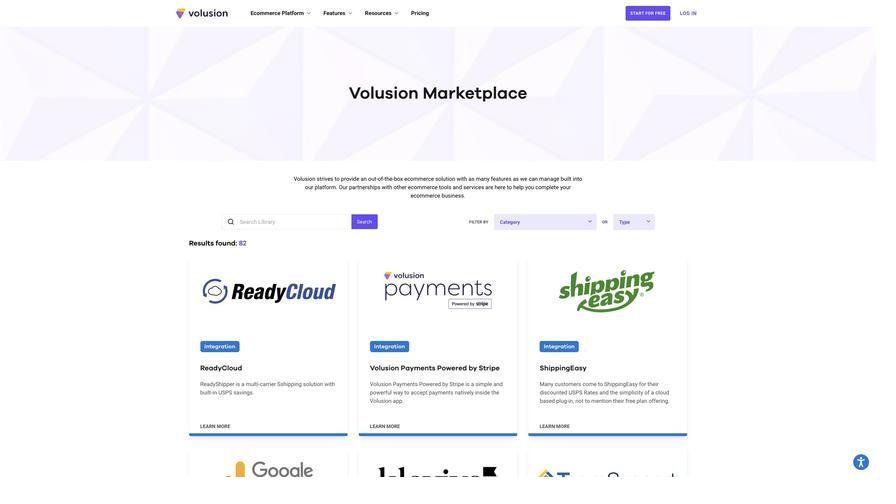 Task type: describe. For each thing, give the bounding box(es) containing it.
out-
[[368, 176, 378, 182]]

in
[[691, 10, 697, 16]]

0 vertical spatial ecommerce
[[404, 176, 434, 182]]

volusion payments powered by stripe
[[370, 365, 500, 372]]

volusion payments powered by stripe is a simple and powerful way to accept payments natively inside the volusion app.
[[370, 381, 503, 404]]

way
[[393, 389, 403, 396]]

here
[[495, 184, 506, 191]]

your
[[560, 184, 571, 191]]

into
[[573, 176, 582, 182]]

filter by
[[469, 220, 488, 225]]

marketplace
[[423, 85, 527, 102]]

log
[[680, 10, 690, 16]]

by
[[483, 220, 488, 225]]

2 as from the left
[[513, 176, 519, 182]]

stripe for volusion payments powered by stripe
[[479, 365, 500, 372]]

payments
[[429, 389, 453, 396]]

integration for volusion payments powered by stripe
[[374, 344, 405, 349]]

provide
[[341, 176, 359, 182]]

are
[[485, 184, 493, 191]]

our
[[305, 184, 313, 191]]

pricing
[[411, 10, 429, 16]]

0 horizontal spatial shippingeasy
[[540, 365, 587, 372]]

and inside volusion strives to provide an out-of-the-box ecommerce solution with as many features as we can manage built into our platform. our partnerships with other ecommerce tools and services are here to help you complete your ecommerce business.
[[453, 184, 462, 191]]

82
[[239, 240, 246, 247]]

complete
[[535, 184, 559, 191]]

our
[[339, 184, 348, 191]]

ecommerce
[[251, 10, 280, 16]]

help
[[513, 184, 524, 191]]

built
[[561, 176, 571, 182]]

built-
[[200, 389, 213, 396]]

in,
[[569, 398, 574, 404]]

savings.
[[234, 389, 254, 396]]

other
[[394, 184, 407, 191]]

to inside volusion payments powered by stripe is a simple and powerful way to accept payments natively inside the volusion app.
[[404, 389, 409, 396]]

free
[[626, 398, 635, 404]]

simplicity
[[619, 389, 643, 396]]

more for volusion payments powered by stripe
[[386, 423, 400, 429]]

learn more for volusion payments powered by stripe
[[370, 423, 400, 429]]

free
[[655, 11, 666, 16]]

come
[[583, 381, 597, 387]]

pricing link
[[411, 9, 429, 17]]

readyshipper
[[200, 381, 234, 387]]

Search Library field
[[240, 214, 351, 229]]

filter
[[469, 220, 482, 225]]

the-
[[385, 176, 394, 182]]

simple
[[475, 381, 492, 387]]

start for free
[[630, 11, 666, 16]]

volusion for volusion payments powered by stripe
[[370, 365, 399, 372]]

log in
[[680, 10, 697, 16]]

offering.
[[649, 398, 670, 404]]

services
[[463, 184, 484, 191]]

start for free link
[[626, 6, 670, 21]]

1 as from the left
[[469, 176, 475, 182]]

tools
[[439, 184, 451, 191]]

or
[[602, 220, 608, 225]]

shippingeasy image
[[529, 257, 687, 324]]

stripe for volusion payments powered by stripe is a simple and powerful way to accept payments natively inside the volusion app.
[[449, 381, 464, 387]]

learn more button for readycloud
[[200, 423, 230, 430]]

more for shippingeasy
[[556, 423, 570, 429]]

an
[[361, 176, 367, 182]]

ecommerce platform button
[[251, 9, 312, 17]]

app.
[[393, 398, 404, 404]]

features button
[[323, 9, 354, 17]]

features
[[323, 10, 345, 16]]

by for volusion payments powered by stripe is a simple and powerful way to accept payments natively inside the volusion app.
[[442, 381, 448, 387]]

mention
[[591, 398, 612, 404]]

powered for volusion payments powered by stripe is a simple and powerful way to accept payments natively inside the volusion app.
[[419, 381, 441, 387]]

partnerships
[[349, 184, 380, 191]]

many customers come to shippingeasy for their discounted usps rates and the simplicity of a cloud based plug-in, not to mention their free plan offering.
[[540, 381, 670, 404]]

by for volusion payments powered by stripe
[[469, 365, 477, 372]]

business.
[[442, 192, 465, 199]]

resources button
[[365, 9, 400, 17]]

with inside readyshipper is a multi-carrier sshipping solution with built-in usps savings.
[[325, 381, 335, 387]]

results found: 82
[[189, 240, 246, 247]]

and inside many customers come to shippingeasy for their discounted usps rates and the simplicity of a cloud based plug-in, not to mention their free plan offering.
[[599, 389, 609, 396]]

usps inside many customers come to shippingeasy for their discounted usps rates and the simplicity of a cloud based plug-in, not to mention their free plan offering.
[[569, 389, 583, 396]]

of
[[645, 389, 650, 396]]

a inside many customers come to shippingeasy for their discounted usps rates and the simplicity of a cloud based plug-in, not to mention their free plan offering.
[[651, 389, 654, 396]]

volusion for volusion payments powered by stripe is a simple and powerful way to accept payments natively inside the volusion app.
[[370, 381, 392, 387]]

platform.
[[315, 184, 337, 191]]

carrier
[[260, 381, 276, 387]]

solution inside volusion strives to provide an out-of-the-box ecommerce solution with as many features as we can manage built into our platform. our partnerships with other ecommerce tools and services are here to help you complete your ecommerce business.
[[435, 176, 455, 182]]

integration for readycloud
[[204, 344, 235, 349]]

resources
[[365, 10, 392, 16]]

not
[[575, 398, 584, 404]]

1 vertical spatial with
[[382, 184, 392, 191]]

you
[[525, 184, 534, 191]]

results
[[189, 240, 214, 247]]

ecommerce platform
[[251, 10, 304, 16]]

learn more button for shippingeasy
[[540, 423, 570, 430]]

a inside volusion payments powered by stripe is a simple and powerful way to accept payments natively inside the volusion app.
[[471, 381, 474, 387]]



Task type: locate. For each thing, give the bounding box(es) containing it.
2 horizontal spatial integration
[[544, 344, 575, 349]]

log in link
[[676, 6, 701, 21]]

1 horizontal spatial as
[[513, 176, 519, 182]]

0 horizontal spatial as
[[469, 176, 475, 182]]

0 vertical spatial payments
[[401, 365, 435, 372]]

more down plug-
[[556, 423, 570, 429]]

platform
[[282, 10, 304, 16]]

1 learn more from the left
[[200, 423, 230, 429]]

customers
[[555, 381, 581, 387]]

1 vertical spatial solution
[[303, 381, 323, 387]]

0 vertical spatial their
[[648, 381, 659, 387]]

discounted
[[540, 389, 567, 396]]

the up the mention
[[610, 389, 618, 396]]

the
[[491, 389, 499, 396], [610, 389, 618, 396]]

multi-
[[246, 381, 260, 387]]

powered up accept
[[419, 381, 441, 387]]

1 horizontal spatial more
[[386, 423, 400, 429]]

1 integration from the left
[[204, 344, 235, 349]]

is
[[236, 381, 240, 387], [465, 381, 470, 387]]

ecommerce right box
[[404, 176, 434, 182]]

is inside readyshipper is a multi-carrier sshipping solution with built-in usps savings.
[[236, 381, 240, 387]]

1 learn from the left
[[200, 423, 216, 429]]

as left the we
[[513, 176, 519, 182]]

learn more down in
[[200, 423, 230, 429]]

1 vertical spatial stripe
[[449, 381, 464, 387]]

payments inside volusion payments powered by stripe is a simple and powerful way to accept payments natively inside the volusion app.
[[393, 381, 418, 387]]

shippingeasy up customers
[[540, 365, 587, 372]]

2 vertical spatial ecommerce
[[411, 192, 440, 199]]

1 horizontal spatial the
[[610, 389, 618, 396]]

0 horizontal spatial learn more
[[200, 423, 230, 429]]

powered for volusion payments powered by stripe
[[437, 365, 467, 372]]

to right way
[[404, 389, 409, 396]]

learn more button down in
[[200, 423, 230, 430]]

learn more button for volusion payments powered by stripe
[[370, 423, 400, 430]]

features
[[491, 176, 511, 182]]

a up savings.
[[241, 381, 244, 387]]

usps up not
[[569, 389, 583, 396]]

2 horizontal spatial learn more button
[[540, 423, 570, 430]]

a
[[241, 381, 244, 387], [471, 381, 474, 387], [651, 389, 654, 396]]

learn more down app. at the left bottom of the page
[[370, 423, 400, 429]]

ecommerce
[[404, 176, 434, 182], [408, 184, 438, 191], [411, 192, 440, 199]]

1 horizontal spatial and
[[493, 381, 503, 387]]

volusion for volusion strives to provide an out-of-the-box ecommerce solution with as many features as we can manage built into our platform. our partnerships with other ecommerce tools and services are here to help you complete your ecommerce business.
[[294, 176, 315, 182]]

0 vertical spatial and
[[453, 184, 462, 191]]

search
[[357, 219, 372, 225]]

2 vertical spatial with
[[325, 381, 335, 387]]

learn down based
[[540, 423, 555, 429]]

search button
[[351, 214, 378, 229]]

powerful
[[370, 389, 392, 396]]

payments up accept
[[401, 365, 435, 372]]

2 learn more from the left
[[370, 423, 400, 429]]

learn for shippingeasy
[[540, 423, 555, 429]]

1 vertical spatial and
[[493, 381, 503, 387]]

more down in
[[217, 423, 230, 429]]

payments for volusion payments powered by stripe
[[401, 365, 435, 372]]

learn more for shippingeasy
[[540, 423, 570, 429]]

readyshipper is a multi-carrier sshipping solution with built-in usps savings.
[[200, 381, 335, 396]]

is inside volusion payments powered by stripe is a simple and powerful way to accept payments natively inside the volusion app.
[[465, 381, 470, 387]]

inside
[[475, 389, 490, 396]]

learn for volusion payments powered by stripe
[[370, 423, 385, 429]]

0 horizontal spatial stripe
[[449, 381, 464, 387]]

1 vertical spatial payments
[[393, 381, 418, 387]]

powered
[[437, 365, 467, 372], [419, 381, 441, 387]]

usps
[[218, 389, 232, 396], [569, 389, 583, 396]]

0 horizontal spatial integration
[[204, 344, 235, 349]]

0 horizontal spatial learn more button
[[200, 423, 230, 430]]

is up savings.
[[236, 381, 240, 387]]

more for readycloud
[[217, 423, 230, 429]]

and up the mention
[[599, 389, 609, 396]]

volusion payments powered by stripe image
[[359, 257, 517, 324]]

1 horizontal spatial by
[[469, 365, 477, 372]]

cloud
[[655, 389, 669, 396]]

0 vertical spatial with
[[457, 176, 467, 182]]

by up the payments
[[442, 381, 448, 387]]

0 horizontal spatial is
[[236, 381, 240, 387]]

learn more button down app. at the left bottom of the page
[[370, 423, 400, 430]]

as up services
[[469, 176, 475, 182]]

2 horizontal spatial and
[[599, 389, 609, 396]]

usps inside readyshipper is a multi-carrier sshipping solution with built-in usps savings.
[[218, 389, 232, 396]]

0 vertical spatial stripe
[[479, 365, 500, 372]]

1 usps from the left
[[218, 389, 232, 396]]

and right simple
[[493, 381, 503, 387]]

stripe inside volusion payments powered by stripe is a simple and powerful way to accept payments natively inside the volusion app.
[[449, 381, 464, 387]]

readycloud image
[[189, 257, 348, 324]]

the inside many customers come to shippingeasy for their discounted usps rates and the simplicity of a cloud based plug-in, not to mention their free plan offering.
[[610, 389, 618, 396]]

learn more button down based
[[540, 423, 570, 430]]

for
[[639, 381, 646, 387]]

manage
[[539, 176, 559, 182]]

0 horizontal spatial usps
[[218, 389, 232, 396]]

1 horizontal spatial with
[[382, 184, 392, 191]]

learn more
[[200, 423, 230, 429], [370, 423, 400, 429], [540, 423, 570, 429]]

2 integration from the left
[[374, 344, 405, 349]]

integration for shippingeasy
[[544, 344, 575, 349]]

2 horizontal spatial more
[[556, 423, 570, 429]]

box
[[394, 176, 403, 182]]

0 horizontal spatial by
[[442, 381, 448, 387]]

2 horizontal spatial with
[[457, 176, 467, 182]]

ecommerce down tools
[[411, 192, 440, 199]]

3 more from the left
[[556, 423, 570, 429]]

sshipping
[[277, 381, 302, 387]]

open accessibe: accessibility options, statement and help image
[[857, 457, 865, 467]]

1 horizontal spatial usps
[[569, 389, 583, 396]]

solution
[[435, 176, 455, 182], [303, 381, 323, 387]]

by inside volusion payments powered by stripe is a simple and powerful way to accept payments natively inside the volusion app.
[[442, 381, 448, 387]]

we
[[520, 176, 527, 182]]

0 horizontal spatial the
[[491, 389, 499, 396]]

many
[[476, 176, 490, 182]]

1 horizontal spatial integration
[[374, 344, 405, 349]]

0 vertical spatial shippingeasy
[[540, 365, 587, 372]]

can
[[529, 176, 538, 182]]

1 horizontal spatial learn more button
[[370, 423, 400, 430]]

plug-
[[556, 398, 569, 404]]

2 usps from the left
[[569, 389, 583, 396]]

1 vertical spatial ecommerce
[[408, 184, 438, 191]]

rates
[[584, 389, 598, 396]]

1 horizontal spatial learn
[[370, 423, 385, 429]]

1 is from the left
[[236, 381, 240, 387]]

0 horizontal spatial and
[[453, 184, 462, 191]]

0 horizontal spatial their
[[613, 398, 624, 404]]

2 horizontal spatial a
[[651, 389, 654, 396]]

the right inside
[[491, 389, 499, 396]]

more
[[217, 423, 230, 429], [386, 423, 400, 429], [556, 423, 570, 429]]

powered inside volusion payments powered by stripe is a simple and powerful way to accept payments natively inside the volusion app.
[[419, 381, 441, 387]]

in
[[213, 389, 217, 396]]

solution right sshipping
[[303, 381, 323, 387]]

as
[[469, 176, 475, 182], [513, 176, 519, 182]]

2 horizontal spatial learn more
[[540, 423, 570, 429]]

the inside volusion payments powered by stripe is a simple and powerful way to accept payments natively inside the volusion app.
[[491, 389, 499, 396]]

0 horizontal spatial a
[[241, 381, 244, 387]]

strives
[[317, 176, 333, 182]]

2 learn more button from the left
[[370, 423, 400, 430]]

a right of
[[651, 389, 654, 396]]

1 vertical spatial by
[[442, 381, 448, 387]]

to
[[335, 176, 340, 182], [507, 184, 512, 191], [598, 381, 603, 387], [404, 389, 409, 396], [585, 398, 590, 404]]

0 horizontal spatial more
[[217, 423, 230, 429]]

3 learn from the left
[[540, 423, 555, 429]]

1 horizontal spatial shippingeasy
[[604, 381, 638, 387]]

stripe up simple
[[479, 365, 500, 372]]

learn for readycloud
[[200, 423, 216, 429]]

to right not
[[585, 398, 590, 404]]

readycloud
[[200, 365, 242, 372]]

a inside readyshipper is a multi-carrier sshipping solution with built-in usps savings.
[[241, 381, 244, 387]]

1 horizontal spatial solution
[[435, 176, 455, 182]]

based
[[540, 398, 555, 404]]

many
[[540, 381, 553, 387]]

volusion
[[349, 85, 419, 102], [294, 176, 315, 182], [370, 365, 399, 372], [370, 381, 392, 387], [370, 398, 392, 404]]

their left 'free'
[[613, 398, 624, 404]]

and inside volusion payments powered by stripe is a simple and powerful way to accept payments natively inside the volusion app.
[[493, 381, 503, 387]]

payments
[[401, 365, 435, 372], [393, 381, 418, 387]]

volusion for volusion marketplace
[[349, 85, 419, 102]]

volusion inside volusion strives to provide an out-of-the-box ecommerce solution with as many features as we can manage built into our platform. our partnerships with other ecommerce tools and services are here to help you complete your ecommerce business.
[[294, 176, 315, 182]]

0 horizontal spatial learn
[[200, 423, 216, 429]]

a left simple
[[471, 381, 474, 387]]

2 vertical spatial and
[[599, 389, 609, 396]]

to up our
[[335, 176, 340, 182]]

stripe up natively
[[449, 381, 464, 387]]

0 vertical spatial solution
[[435, 176, 455, 182]]

to right come in the right of the page
[[598, 381, 603, 387]]

1 the from the left
[[491, 389, 499, 396]]

3 learn more from the left
[[540, 423, 570, 429]]

found:
[[216, 240, 237, 247]]

integration
[[204, 344, 235, 349], [374, 344, 405, 349], [544, 344, 575, 349]]

their up of
[[648, 381, 659, 387]]

by
[[469, 365, 477, 372], [442, 381, 448, 387]]

1 vertical spatial their
[[613, 398, 624, 404]]

is up natively
[[465, 381, 470, 387]]

0 horizontal spatial with
[[325, 381, 335, 387]]

1 horizontal spatial stripe
[[479, 365, 500, 372]]

start
[[630, 11, 644, 16]]

0 vertical spatial powered
[[437, 365, 467, 372]]

solution inside readyshipper is a multi-carrier sshipping solution with built-in usps savings.
[[303, 381, 323, 387]]

and
[[453, 184, 462, 191], [493, 381, 503, 387], [599, 389, 609, 396]]

to left help
[[507, 184, 512, 191]]

plan
[[637, 398, 647, 404]]

volusion strives to provide an out-of-the-box ecommerce solution with as many features as we can manage built into our platform. our partnerships with other ecommerce tools and services are here to help you complete your ecommerce business.
[[294, 176, 582, 199]]

volusion marketplace
[[349, 85, 527, 102]]

learn more down based
[[540, 423, 570, 429]]

payments for volusion payments powered by stripe is a simple and powerful way to accept payments natively inside the volusion app.
[[393, 381, 418, 387]]

2 more from the left
[[386, 423, 400, 429]]

3 learn more button from the left
[[540, 423, 570, 430]]

natively
[[455, 389, 474, 396]]

2 learn from the left
[[370, 423, 385, 429]]

more down app. at the left bottom of the page
[[386, 423, 400, 429]]

1 horizontal spatial learn more
[[370, 423, 400, 429]]

3 integration from the left
[[544, 344, 575, 349]]

shippingeasy inside many customers come to shippingeasy for their discounted usps rates and the simplicity of a cloud based plug-in, not to mention their free plan offering.
[[604, 381, 638, 387]]

solution up tools
[[435, 176, 455, 182]]

learn down built-
[[200, 423, 216, 429]]

of-
[[378, 176, 385, 182]]

learn more button
[[200, 423, 230, 430], [370, 423, 400, 430], [540, 423, 570, 430]]

0 vertical spatial by
[[469, 365, 477, 372]]

usps right in
[[218, 389, 232, 396]]

learn more for readycloud
[[200, 423, 230, 429]]

0 horizontal spatial solution
[[303, 381, 323, 387]]

learn down powerful
[[370, 423, 385, 429]]

ecommerce left tools
[[408, 184, 438, 191]]

with
[[457, 176, 467, 182], [382, 184, 392, 191], [325, 381, 335, 387]]

their
[[648, 381, 659, 387], [613, 398, 624, 404]]

shippingeasy
[[540, 365, 587, 372], [604, 381, 638, 387]]

and up business.
[[453, 184, 462, 191]]

payments up way
[[393, 381, 418, 387]]

2 horizontal spatial learn
[[540, 423, 555, 429]]

1 more from the left
[[217, 423, 230, 429]]

2 the from the left
[[610, 389, 618, 396]]

1 vertical spatial shippingeasy
[[604, 381, 638, 387]]

shippingeasy up simplicity
[[604, 381, 638, 387]]

1 horizontal spatial is
[[465, 381, 470, 387]]

powered up the payments
[[437, 365, 467, 372]]

1 vertical spatial powered
[[419, 381, 441, 387]]

accept
[[411, 389, 428, 396]]

1 learn more button from the left
[[200, 423, 230, 430]]

for
[[645, 11, 654, 16]]

1 horizontal spatial their
[[648, 381, 659, 387]]

2 is from the left
[[465, 381, 470, 387]]

1 horizontal spatial a
[[471, 381, 474, 387]]

learn
[[200, 423, 216, 429], [370, 423, 385, 429], [540, 423, 555, 429]]

by up simple
[[469, 365, 477, 372]]



Task type: vqa. For each thing, say whether or not it's contained in the screenshot.
Start
yes



